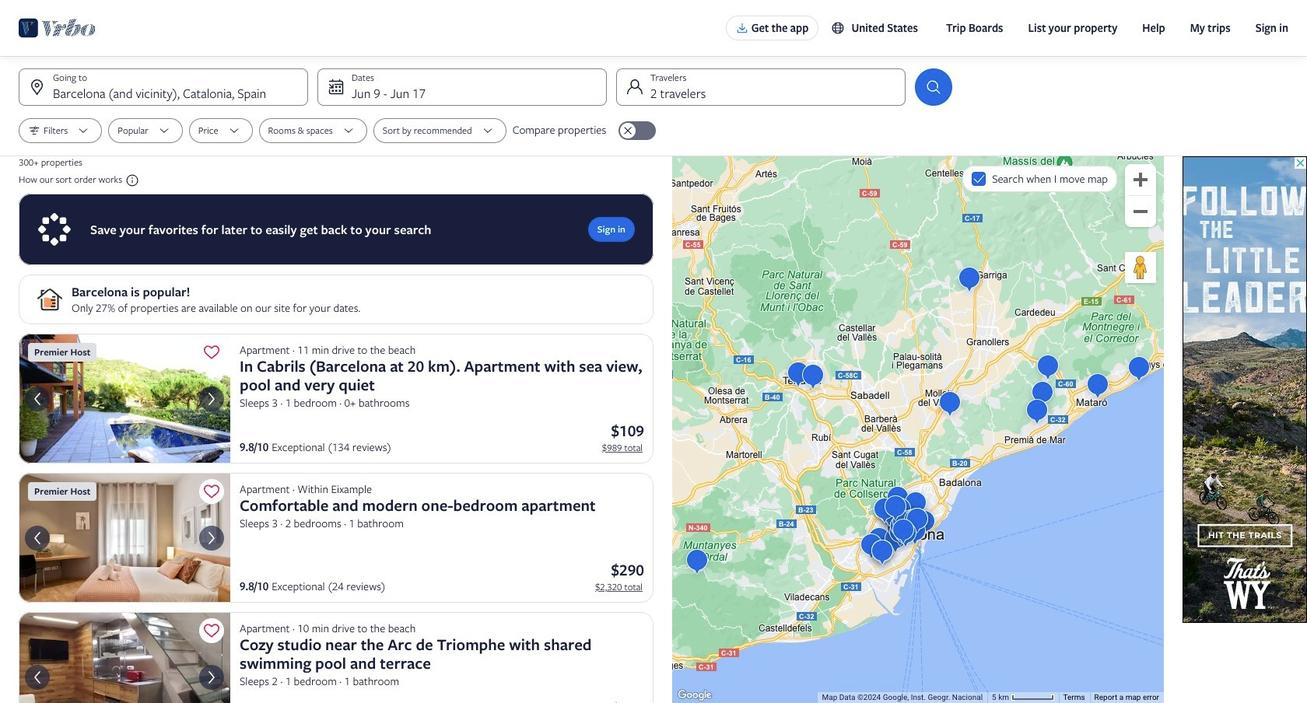 Task type: locate. For each thing, give the bounding box(es) containing it.
show next image for comfortable and modern one-bedroom apartment image
[[202, 529, 221, 547]]

dining image
[[19, 612, 230, 703]]

show next image for in cabrils (barcelona at 20 km). apartment with sea view, pool and very quiet image
[[202, 389, 221, 408]]

map region
[[672, 156, 1164, 703]]

pool image
[[19, 334, 230, 464]]

vrbo logo image
[[19, 16, 96, 40]]

show next image for cozy studio near the arc de triomphe with shared swimming pool and terrace image
[[202, 668, 221, 687]]

download the app button image
[[736, 22, 748, 34]]

small image
[[122, 174, 139, 188]]

show previous image for in cabrils (barcelona at 20 km). apartment with sea view, pool and very quiet image
[[28, 389, 47, 408]]



Task type: describe. For each thing, give the bounding box(es) containing it.
show previous image for cozy studio near the arc de triomphe with shared swimming pool and terrace image
[[28, 668, 47, 687]]

small image
[[831, 21, 845, 35]]

show previous image for comfortable and modern one-bedroom apartment image
[[28, 529, 47, 547]]

room image
[[19, 473, 230, 603]]

google image
[[676, 688, 713, 703]]

search image
[[924, 78, 943, 96]]



Task type: vqa. For each thing, say whether or not it's contained in the screenshot.
MARCH 2024 element
no



